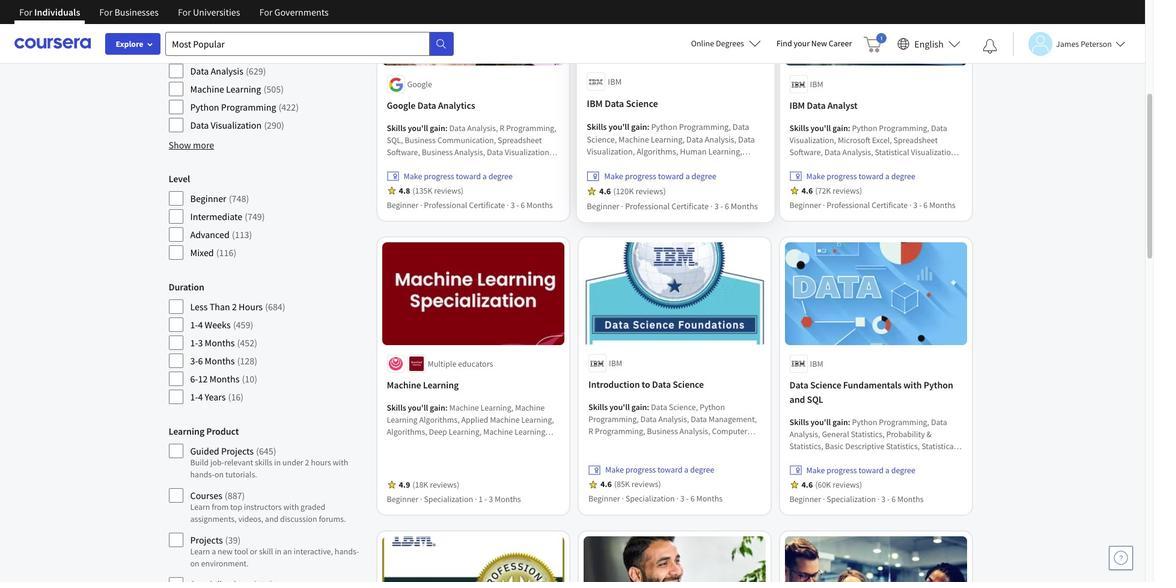 Task type: describe. For each thing, give the bounding box(es) containing it.
data visualization ( 290 )
[[190, 119, 284, 131]]

degree for google data analytics
[[489, 171, 513, 182]]

( right mixed
[[216, 247, 219, 259]]

ibm for introduction to data science
[[609, 358, 622, 369]]

(85k
[[614, 479, 630, 490]]

beginner down 4.9
[[387, 494, 419, 505]]

google data analytics
[[387, 100, 475, 112]]

beginner for ibm data science
[[587, 201, 620, 212]]

629
[[249, 65, 263, 77]]

6-12 months ( 10 )
[[190, 373, 257, 385]]

: for machine learning
[[446, 402, 448, 413]]

gain for ibm data science
[[631, 121, 647, 133]]

reviews) for ibm data science
[[636, 186, 666, 197]]

(72k
[[816, 186, 831, 196]]

learn from top instructors with graded assignments, videos, and discussion forums.
[[190, 502, 346, 524]]

multiple educators
[[428, 358, 493, 369]]

explore
[[116, 38, 143, 49]]

forums.
[[319, 514, 346, 524]]

skills you'll gain : for google data analytics
[[387, 123, 450, 134]]

reviews) up beginner · specialization · 1 - 3 months
[[430, 479, 460, 490]]

you'll for ibm data science
[[609, 121, 630, 133]]

( right "analysis"
[[246, 65, 249, 77]]

( up programming
[[264, 83, 267, 95]]

1 vertical spatial projects
[[190, 534, 223, 546]]

1-3 months ( 452 )
[[190, 337, 257, 349]]

introduction to data science
[[589, 379, 704, 391]]

individuals
[[34, 6, 80, 18]]

data analysis ( 629 )
[[190, 65, 266, 77]]

ibm for ibm data science
[[608, 76, 622, 87]]

for businesses
[[99, 6, 159, 18]]

2 inside 'build job-relevant skills in under 2 hours with hands-on tutorials.'
[[305, 457, 309, 468]]

james peterson button
[[1013, 32, 1126, 56]]

instructors
[[244, 502, 282, 512]]

new
[[218, 546, 233, 557]]

data inside data science fundamentals with python and sql
[[790, 379, 809, 391]]

than
[[210, 301, 230, 313]]

more for 1st the show more button from the top
[[193, 11, 214, 23]]

beginner for data science fundamentals with python and sql
[[790, 494, 822, 505]]

learning for machine learning ( 505 )
[[226, 83, 261, 95]]

machine for machine learning ( 505 )
[[190, 83, 224, 95]]

reviews) for data science fundamentals with python and sql
[[833, 479, 863, 490]]

skills for introduction to data science
[[589, 402, 608, 413]]

to
[[642, 379, 650, 391]]

career
[[829, 38, 852, 49]]

1-4 years ( 16 )
[[190, 391, 244, 403]]

1- for 1-4 weeks ( 459 )
[[190, 319, 198, 331]]

degree for data science fundamentals with python and sql
[[892, 465, 916, 476]]

skill
[[259, 546, 273, 557]]

specialization for data science fundamentals with python and sql
[[827, 494, 876, 505]]

4.9 (18k reviews)
[[399, 479, 460, 490]]

a for data
[[684, 465, 689, 476]]

toward for science
[[658, 171, 684, 182]]

( down 452
[[237, 355, 240, 367]]

beginner ( 748 )
[[190, 192, 249, 204]]

under
[[283, 457, 304, 468]]

python inside skills group
[[190, 101, 219, 113]]

beginner · professional certificate · 3 - 6 months for ibm data analyst
[[790, 200, 956, 211]]

science inside 'link'
[[626, 97, 658, 110]]

skills for machine learning
[[387, 402, 406, 413]]

ibm inside the ibm data science 'link'
[[587, 97, 603, 110]]

4.9
[[399, 479, 410, 490]]

less than 2 hours ( 684 )
[[190, 301, 285, 313]]

explore button
[[105, 33, 161, 55]]

beginner for ibm data analyst
[[790, 200, 822, 211]]

2 show more button from the top
[[169, 138, 214, 152]]

1 horizontal spatial science
[[673, 379, 704, 391]]

a for fundamentals
[[886, 465, 890, 476]]

duration
[[169, 281, 204, 293]]

beginner for google data analytics
[[387, 200, 419, 211]]

learn a new tool or skill in an interactive, hands- on environment.
[[190, 546, 359, 569]]

ibm data science link
[[587, 96, 765, 111]]

128
[[240, 355, 255, 367]]

guided projects ( 645 )
[[190, 445, 276, 457]]

weeks
[[205, 319, 231, 331]]

professional for analyst
[[827, 200, 871, 211]]

you'll for introduction to data science
[[610, 402, 630, 413]]

peterson
[[1081, 38, 1113, 49]]

a for science
[[686, 171, 690, 182]]

4.8 (135k reviews)
[[399, 186, 464, 196]]

product
[[206, 425, 239, 437]]

data science fundamentals with python and sql link
[[790, 378, 963, 407]]

gain for data science fundamentals with python and sql
[[833, 417, 849, 428]]

analysis
[[211, 65, 244, 77]]

ibm for data science fundamentals with python and sql
[[810, 358, 824, 369]]

a for analyst
[[886, 171, 890, 182]]

online degrees
[[691, 38, 745, 49]]

show for first the show more button from the bottom
[[169, 139, 191, 151]]

: for google data analytics
[[446, 123, 448, 134]]

( up 290
[[279, 101, 282, 113]]

businesses
[[115, 6, 159, 18]]

coursera image
[[14, 34, 91, 53]]

skills you'll gain : for data science fundamentals with python and sql
[[790, 417, 853, 428]]

( right hours
[[265, 301, 268, 313]]

progress for fundamentals
[[827, 465, 857, 476]]

in inside learn a new tool or skill in an interactive, hands- on environment.
[[275, 546, 282, 557]]

make for google data analytics
[[404, 171, 422, 182]]

887
[[228, 490, 242, 502]]

degree for ibm data science
[[692, 171, 717, 182]]

skills for data science fundamentals with python and sql
[[790, 417, 809, 428]]

interactive,
[[294, 546, 333, 557]]

4.6 (60k reviews)
[[802, 479, 863, 490]]

4.6 (120k reviews)
[[599, 186, 666, 197]]

mixed
[[190, 247, 214, 259]]

1-4 weeks ( 459 )
[[190, 319, 253, 331]]

intermediate ( 749 )
[[190, 211, 265, 223]]

6-
[[190, 373, 198, 385]]

find
[[777, 38, 793, 49]]

ibm data analyst
[[790, 100, 858, 112]]

in inside 'build job-relevant skills in under 2 hours with hands-on tutorials.'
[[274, 457, 281, 468]]

skills for ibm data analyst
[[790, 123, 809, 134]]

years
[[205, 391, 226, 403]]

new
[[812, 38, 828, 49]]

( right years in the left bottom of the page
[[228, 391, 231, 403]]

build job-relevant skills in under 2 hours with hands-on tutorials.
[[190, 457, 348, 480]]

courses
[[190, 490, 222, 502]]

12
[[198, 373, 208, 385]]

684
[[268, 301, 283, 313]]

make for introduction to data science
[[605, 465, 624, 476]]

learning product
[[169, 425, 239, 437]]

courses ( 887 )
[[190, 490, 245, 502]]

governments
[[275, 6, 329, 18]]

2 show more from the top
[[169, 139, 214, 151]]

learning for machine learning
[[423, 379, 459, 391]]

( up the intermediate ( 749 )
[[229, 192, 232, 204]]

relevant
[[224, 457, 253, 468]]

hands- for projects ( 39 )
[[335, 546, 359, 557]]

and inside learn from top instructors with graded assignments, videos, and discussion forums.
[[265, 514, 279, 524]]

universities
[[193, 6, 240, 18]]

programming
[[221, 101, 276, 113]]

749
[[248, 211, 262, 223]]

graded
[[301, 502, 326, 512]]

3 inside duration group
[[198, 337, 203, 349]]

16
[[231, 391, 241, 403]]

videos,
[[238, 514, 263, 524]]

level
[[169, 173, 190, 185]]

What do you want to learn? text field
[[165, 32, 430, 56]]

4.6 for ibm data analyst
[[802, 186, 813, 196]]

analyst
[[828, 100, 858, 112]]

: for ibm data science
[[647, 121, 650, 133]]

python programming ( 422 )
[[190, 101, 299, 113]]

6 inside duration group
[[198, 355, 203, 367]]

online
[[691, 38, 715, 49]]

( right "relevant"
[[256, 445, 259, 457]]

professional for science
[[625, 201, 670, 212]]

skills for google data analytics
[[387, 123, 406, 134]]

( left top
[[225, 490, 228, 502]]

assignments,
[[190, 514, 237, 524]]

1 specialization from the left
[[424, 494, 473, 505]]



Task type: locate. For each thing, give the bounding box(es) containing it.
4.6
[[802, 186, 813, 196], [599, 186, 611, 197], [601, 479, 612, 490], [802, 479, 813, 490]]

you'll for ibm data analyst
[[811, 123, 831, 134]]

0 horizontal spatial certificate
[[469, 200, 505, 211]]

make for ibm data analyst
[[807, 171, 825, 182]]

0 vertical spatial show
[[169, 11, 191, 23]]

1 learn from the top
[[190, 502, 210, 512]]

professional down 4.6 (120k reviews)
[[625, 201, 670, 212]]

toward up "4.6 (85k reviews)"
[[658, 465, 683, 476]]

fundamentals
[[844, 379, 902, 391]]

skills you'll gain :
[[587, 121, 651, 133], [387, 123, 450, 134], [790, 123, 853, 134], [387, 402, 450, 413], [589, 402, 651, 413], [790, 417, 853, 428]]

top
[[230, 502, 242, 512]]

educators
[[458, 358, 493, 369]]

beginner · specialization · 3 - 6 months for data
[[589, 494, 723, 505]]

4 for years
[[198, 391, 203, 403]]

1 vertical spatial learning
[[423, 379, 459, 391]]

you'll
[[609, 121, 630, 133], [408, 123, 428, 134], [811, 123, 831, 134], [408, 402, 428, 413], [610, 402, 630, 413], [811, 417, 831, 428]]

environment.
[[201, 558, 249, 569]]

you'll for machine learning
[[408, 402, 428, 413]]

projects ( 39 )
[[190, 534, 241, 546]]

4 for weeks
[[198, 319, 203, 331]]

2 horizontal spatial science
[[811, 379, 842, 391]]

and inside data science fundamentals with python and sql
[[790, 393, 806, 405]]

1 1- from the top
[[190, 319, 198, 331]]

: down machine learning
[[446, 402, 448, 413]]

beginner · professional certificate · 3 - 6 months
[[387, 200, 553, 211], [790, 200, 956, 211], [587, 201, 758, 212]]

or
[[250, 546, 258, 557]]

level group
[[169, 171, 365, 260]]

0 vertical spatial with
[[904, 379, 922, 391]]

·
[[420, 200, 422, 211], [507, 200, 509, 211], [823, 200, 825, 211], [910, 200, 912, 211], [621, 201, 623, 212], [711, 201, 713, 212], [420, 494, 422, 505], [475, 494, 477, 505], [622, 494, 624, 505], [677, 494, 679, 505], [823, 494, 825, 505], [878, 494, 880, 505]]

116
[[219, 247, 234, 259]]

skills down ibm data science
[[587, 121, 607, 133]]

(135k
[[413, 186, 433, 196]]

1 vertical spatial and
[[265, 514, 279, 524]]

4
[[198, 319, 203, 331], [198, 391, 203, 403]]

gain for google data analytics
[[430, 123, 446, 134]]

1 vertical spatial python
[[924, 379, 954, 391]]

learn inside learn from top instructors with graded assignments, videos, and discussion forums.
[[190, 502, 210, 512]]

2 specialization from the left
[[626, 494, 675, 505]]

beginner
[[190, 192, 227, 204], [387, 200, 419, 211], [790, 200, 822, 211], [587, 201, 620, 212], [387, 494, 419, 505], [589, 494, 620, 505], [790, 494, 822, 505]]

0 vertical spatial python
[[190, 101, 219, 113]]

and
[[790, 393, 806, 405], [265, 514, 279, 524]]

certificate for ibm data analyst
[[872, 200, 908, 211]]

gain down to
[[632, 402, 647, 413]]

beginner up intermediate
[[190, 192, 227, 204]]

on inside learn a new tool or skill in an interactive, hands- on environment.
[[190, 558, 200, 569]]

learn for courses ( 887 )
[[190, 502, 210, 512]]

None search field
[[165, 32, 454, 56]]

0 vertical spatial show more
[[169, 11, 214, 23]]

certificate for google data analytics
[[469, 200, 505, 211]]

2 vertical spatial with
[[284, 502, 299, 512]]

learning inside skills group
[[226, 83, 261, 95]]

for left the governments
[[260, 6, 273, 18]]

machine inside "link"
[[387, 379, 421, 391]]

skills inside group
[[169, 45, 191, 57]]

with inside data science fundamentals with python and sql
[[904, 379, 922, 391]]

help center image
[[1114, 551, 1129, 565]]

skills you'll gain : down the sql in the right bottom of the page
[[790, 417, 853, 428]]

show more right businesses
[[169, 11, 214, 23]]

make progress toward a degree for data
[[605, 465, 714, 476]]

and left the sql in the right bottom of the page
[[790, 393, 806, 405]]

1 horizontal spatial python
[[924, 379, 954, 391]]

specialization for introduction to data science
[[626, 494, 675, 505]]

from
[[212, 502, 229, 512]]

ibm
[[608, 76, 622, 87], [810, 79, 824, 90], [587, 97, 603, 110], [790, 100, 805, 112], [609, 358, 622, 369], [810, 358, 824, 369]]

skills down google data analytics
[[387, 123, 406, 134]]

hands- inside 'build job-relevant skills in under 2 hours with hands-on tutorials.'
[[190, 469, 215, 480]]

you'll for google data analytics
[[408, 123, 428, 134]]

beginner inside the level group
[[190, 192, 227, 204]]

1 vertical spatial with
[[333, 457, 348, 468]]

3-6 months ( 128 )
[[190, 355, 257, 367]]

4.6 left (60k at right
[[802, 479, 813, 490]]

4.6 left (120k
[[599, 186, 611, 197]]

1 horizontal spatial on
[[215, 469, 224, 480]]

: for introduction to data science
[[647, 402, 649, 413]]

degree for introduction to data science
[[690, 465, 714, 476]]

2 horizontal spatial beginner · professional certificate · 3 - 6 months
[[790, 200, 956, 211]]

1 vertical spatial show
[[169, 139, 191, 151]]

skills you'll gain : for introduction to data science
[[589, 402, 651, 413]]

gain down google data analytics
[[430, 123, 446, 134]]

1
[[479, 494, 483, 505]]

science inside data science fundamentals with python and sql
[[811, 379, 842, 391]]

6
[[521, 200, 525, 211], [924, 200, 928, 211], [725, 201, 729, 212], [198, 355, 203, 367], [691, 494, 695, 505], [892, 494, 896, 505]]

0 vertical spatial more
[[193, 11, 214, 23]]

make progress toward a degree up 4.8 (135k reviews) at the top of the page
[[404, 171, 513, 182]]

toward up 4.6 (120k reviews)
[[658, 171, 684, 182]]

make progress toward a degree up 4.6 (60k reviews)
[[807, 465, 916, 476]]

projects
[[221, 445, 254, 457], [190, 534, 223, 546]]

4.6 (85k reviews)
[[601, 479, 661, 490]]

: down analyst
[[849, 123, 851, 134]]

0 horizontal spatial science
[[626, 97, 658, 110]]

0 vertical spatial and
[[790, 393, 806, 405]]

for for governments
[[260, 6, 273, 18]]

skills you'll gain : for ibm data science
[[587, 121, 651, 133]]

skills group
[[169, 44, 365, 133]]

0 vertical spatial show more button
[[169, 10, 214, 25]]

learning up guided
[[169, 425, 205, 437]]

on for projects
[[190, 558, 200, 569]]

degree for ibm data analyst
[[892, 171, 916, 182]]

( left the tool in the bottom left of the page
[[225, 534, 228, 546]]

1 vertical spatial machine
[[387, 379, 421, 391]]

skills you'll gain : down machine learning
[[387, 402, 450, 413]]

1 beginner · specialization · 3 - 6 months from the left
[[589, 494, 723, 505]]

a inside learn a new tool or skill in an interactive, hands- on environment.
[[212, 546, 216, 557]]

1 vertical spatial show more
[[169, 139, 214, 151]]

1 horizontal spatial machine
[[387, 379, 421, 391]]

machine learning
[[387, 379, 459, 391]]

beginner · specialization · 3 - 6 months for fundamentals
[[790, 494, 924, 505]]

toward for data
[[658, 465, 683, 476]]

hands- down build
[[190, 469, 215, 480]]

advanced ( 113 )
[[190, 229, 252, 241]]

make progress toward a degree up "4.6 (85k reviews)"
[[605, 465, 714, 476]]

beginner · professional certificate · 3 - 6 months down 4.6 (72k reviews)
[[790, 200, 956, 211]]

progress up 4.6 (60k reviews)
[[827, 465, 857, 476]]

make up (85k
[[605, 465, 624, 476]]

gain for introduction to data science
[[632, 402, 647, 413]]

422
[[282, 101, 296, 113]]

-
[[517, 200, 519, 211], [920, 200, 922, 211], [721, 201, 723, 212], [485, 494, 487, 505], [686, 494, 689, 505], [888, 494, 890, 505]]

4 left weeks
[[198, 319, 203, 331]]

1 horizontal spatial beginner · specialization · 3 - 6 months
[[790, 494, 924, 505]]

1- for 1-3 months ( 452 )
[[190, 337, 198, 349]]

1 vertical spatial hands-
[[335, 546, 359, 557]]

data science fundamentals with python and sql
[[790, 379, 954, 405]]

reviews) right (135k
[[434, 186, 464, 196]]

hours
[[239, 301, 263, 313]]

( down 459 at the left bottom of the page
[[237, 337, 240, 349]]

for for businesses
[[99, 6, 113, 18]]

0 horizontal spatial and
[[265, 514, 279, 524]]

1 horizontal spatial learning
[[226, 83, 261, 95]]

0 horizontal spatial python
[[190, 101, 219, 113]]

machine inside skills group
[[190, 83, 224, 95]]

with right fundamentals
[[904, 379, 922, 391]]

specialization down "4.6 (85k reviews)"
[[626, 494, 675, 505]]

0 vertical spatial on
[[215, 469, 224, 480]]

progress for analyst
[[827, 171, 857, 182]]

0 vertical spatial google
[[407, 79, 432, 90]]

skills for ibm data science
[[587, 121, 607, 133]]

data inside 'link'
[[605, 97, 624, 110]]

science
[[626, 97, 658, 110], [673, 379, 704, 391], [811, 379, 842, 391]]

progress up 4.8 (135k reviews) at the top of the page
[[424, 171, 455, 182]]

2 4 from the top
[[198, 391, 203, 403]]

hands- inside learn a new tool or skill in an interactive, hands- on environment.
[[335, 546, 359, 557]]

0 vertical spatial machine
[[190, 83, 224, 95]]

progress up 4.6 (72k reviews)
[[827, 171, 857, 182]]

gain for ibm data analyst
[[833, 123, 849, 134]]

tool
[[234, 546, 248, 557]]

0 horizontal spatial specialization
[[424, 494, 473, 505]]

ibm inside ibm data analyst link
[[790, 100, 805, 112]]

gain down ibm data science
[[631, 121, 647, 133]]

1 show from the top
[[169, 11, 191, 23]]

reviews) right (120k
[[636, 186, 666, 197]]

with up discussion
[[284, 502, 299, 512]]

learn left 'new'
[[190, 546, 210, 557]]

0 horizontal spatial machine
[[190, 83, 224, 95]]

1 horizontal spatial professional
[[625, 201, 670, 212]]

1 horizontal spatial and
[[790, 393, 806, 405]]

beginner down the (72k
[[790, 200, 822, 211]]

1 horizontal spatial 2
[[305, 457, 309, 468]]

0 horizontal spatial with
[[284, 502, 299, 512]]

for universities
[[178, 6, 240, 18]]

2 1- from the top
[[190, 337, 198, 349]]

0 horizontal spatial learning
[[169, 425, 205, 437]]

find your new career link
[[771, 36, 858, 51]]

projects up "tutorials."
[[221, 445, 254, 457]]

introduction
[[589, 379, 640, 391]]

intermediate
[[190, 211, 242, 223]]

progress for analytics
[[424, 171, 455, 182]]

2 horizontal spatial with
[[904, 379, 922, 391]]

0 horizontal spatial beginner · specialization · 3 - 6 months
[[589, 494, 723, 505]]

on
[[215, 469, 224, 480], [190, 558, 200, 569]]

gain down machine learning
[[430, 402, 446, 413]]

skills down machine learning
[[387, 402, 406, 413]]

months
[[527, 200, 553, 211], [930, 200, 956, 211], [731, 201, 758, 212], [205, 337, 235, 349], [205, 355, 235, 367], [210, 373, 240, 385], [495, 494, 521, 505], [696, 494, 723, 505], [898, 494, 924, 505]]

beginner · specialization · 3 - 6 months down 4.6 (60k reviews)
[[790, 494, 924, 505]]

discussion
[[280, 514, 317, 524]]

skills you'll gain : down ibm data analyst
[[790, 123, 853, 134]]

with right hours at bottom
[[333, 457, 348, 468]]

duration group
[[169, 280, 365, 405]]

1 vertical spatial show more button
[[169, 138, 214, 152]]

toward up 4.6 (72k reviews)
[[859, 171, 884, 182]]

make for data science fundamentals with python and sql
[[807, 465, 825, 476]]

google for google data analytics
[[387, 100, 416, 112]]

:
[[647, 121, 650, 133], [446, 123, 448, 134], [849, 123, 851, 134], [446, 402, 448, 413], [647, 402, 649, 413], [849, 417, 851, 428]]

beginner · professional certificate · 3 - 6 months for ibm data science
[[587, 201, 758, 212]]

: down introduction to data science
[[647, 402, 649, 413]]

machine for machine learning
[[387, 379, 421, 391]]

1 vertical spatial on
[[190, 558, 200, 569]]

0 vertical spatial in
[[274, 457, 281, 468]]

make progress toward a degree for science
[[604, 171, 717, 182]]

with inside 'build job-relevant skills in under 2 hours with hands-on tutorials.'
[[333, 457, 348, 468]]

learning inside "group"
[[169, 425, 205, 437]]

for left businesses
[[99, 6, 113, 18]]

skills down the sql in the right bottom of the page
[[790, 417, 809, 428]]

( down the intermediate ( 749 )
[[232, 229, 235, 241]]

make progress toward a degree
[[604, 171, 717, 182], [404, 171, 513, 182], [807, 171, 916, 182], [605, 465, 714, 476], [807, 465, 916, 476]]

4 for from the left
[[260, 6, 273, 18]]

skills you'll gain : down introduction
[[589, 402, 651, 413]]

1 vertical spatial learn
[[190, 546, 210, 557]]

1- up 3-
[[190, 337, 198, 349]]

: down ibm data science
[[647, 121, 650, 133]]

learning
[[226, 83, 261, 95], [423, 379, 459, 391], [169, 425, 205, 437]]

james
[[1057, 38, 1080, 49]]

skills you'll gain : for ibm data analyst
[[790, 123, 853, 134]]

beginner · professional certificate · 3 - 6 months for google data analytics
[[387, 200, 553, 211]]

: down the analytics
[[446, 123, 448, 134]]

toward for analyst
[[859, 171, 884, 182]]

skills you'll gain : for machine learning
[[387, 402, 450, 413]]

4.8
[[399, 186, 410, 196]]

show more
[[169, 11, 214, 23], [169, 139, 214, 151]]

1 show more button from the top
[[169, 10, 214, 25]]

1 horizontal spatial beginner · professional certificate · 3 - 6 months
[[587, 201, 758, 212]]

professional for analytics
[[424, 200, 468, 211]]

1 horizontal spatial specialization
[[626, 494, 675, 505]]

toward for analytics
[[456, 171, 481, 182]]

0 horizontal spatial beginner · professional certificate · 3 - 6 months
[[387, 200, 553, 211]]

(60k
[[816, 479, 831, 490]]

gain
[[631, 121, 647, 133], [430, 123, 446, 134], [833, 123, 849, 134], [430, 402, 446, 413], [632, 402, 647, 413], [833, 417, 849, 428]]

google left the analytics
[[387, 100, 416, 112]]

with inside learn from top instructors with graded assignments, videos, and discussion forums.
[[284, 502, 299, 512]]

with
[[904, 379, 922, 391], [333, 457, 348, 468], [284, 502, 299, 512]]

show left universities
[[169, 11, 191, 23]]

analytics
[[438, 100, 475, 112]]

skills you'll gain : down google data analytics
[[387, 123, 450, 134]]

1 show more from the top
[[169, 11, 214, 23]]

4.6 left the (72k
[[802, 186, 813, 196]]

1 4 from the top
[[198, 319, 203, 331]]

guided
[[190, 445, 219, 457]]

beginner for introduction to data science
[[589, 494, 620, 505]]

on for guided
[[215, 469, 224, 480]]

skills
[[255, 457, 273, 468]]

3 1- from the top
[[190, 391, 198, 403]]

0 horizontal spatial on
[[190, 558, 200, 569]]

learning up python programming ( 422 )
[[226, 83, 261, 95]]

4.6 for data science fundamentals with python and sql
[[802, 479, 813, 490]]

show for 1st the show more button from the top
[[169, 11, 191, 23]]

505
[[267, 83, 281, 95]]

(120k
[[613, 186, 634, 197]]

learn inside learn a new tool or skill in an interactive, hands- on environment.
[[190, 546, 210, 557]]

3 for from the left
[[178, 6, 191, 18]]

0 horizontal spatial professional
[[424, 200, 468, 211]]

0 vertical spatial learn
[[190, 502, 210, 512]]

0 vertical spatial 4
[[198, 319, 203, 331]]

degrees
[[716, 38, 745, 49]]

( down programming
[[264, 119, 267, 131]]

a
[[686, 171, 690, 182], [483, 171, 487, 182], [886, 171, 890, 182], [684, 465, 689, 476], [886, 465, 890, 476], [212, 546, 216, 557]]

professional down 4.8 (135k reviews) at the top of the page
[[424, 200, 468, 211]]

2 vertical spatial 1-
[[190, 391, 198, 403]]

0 vertical spatial 2
[[232, 301, 237, 313]]

beginner down 4.8
[[387, 200, 419, 211]]

hours
[[311, 457, 331, 468]]

gain down data science fundamentals with python and sql on the right bottom of the page
[[833, 417, 849, 428]]

1 vertical spatial google
[[387, 100, 416, 112]]

make progress toward a degree for fundamentals
[[807, 465, 916, 476]]

toward
[[658, 171, 684, 182], [456, 171, 481, 182], [859, 171, 884, 182], [658, 465, 683, 476], [859, 465, 884, 476]]

english
[[915, 38, 944, 50]]

2 vertical spatial learning
[[169, 425, 205, 437]]

a for analytics
[[483, 171, 487, 182]]

1- down 6-
[[190, 391, 198, 403]]

learning product group
[[169, 424, 365, 582]]

make progress toward a degree for analyst
[[807, 171, 916, 182]]

1- for 1-4 years ( 16 )
[[190, 391, 198, 403]]

more for first the show more button from the bottom
[[193, 139, 214, 151]]

data
[[190, 65, 209, 77], [605, 97, 624, 110], [418, 100, 436, 112], [807, 100, 826, 112], [190, 119, 209, 131], [652, 379, 671, 391], [790, 379, 809, 391]]

make up 4.8
[[404, 171, 422, 182]]

skills you'll gain : down ibm data science
[[587, 121, 651, 133]]

4.6 for introduction to data science
[[601, 479, 612, 490]]

in right skills
[[274, 457, 281, 468]]

shopping cart: 1 item image
[[864, 33, 887, 52]]

2 horizontal spatial specialization
[[827, 494, 876, 505]]

459
[[236, 319, 250, 331]]

1- down less on the bottom left
[[190, 319, 198, 331]]

2 beginner · specialization · 3 - 6 months from the left
[[790, 494, 924, 505]]

multiple
[[428, 358, 457, 369]]

2 for from the left
[[99, 6, 113, 18]]

1 vertical spatial 1-
[[190, 337, 198, 349]]

2 show from the top
[[169, 139, 191, 151]]

0 vertical spatial 1-
[[190, 319, 198, 331]]

)
[[263, 65, 266, 77], [281, 83, 284, 95], [296, 101, 299, 113], [281, 119, 284, 131], [246, 192, 249, 204], [262, 211, 265, 223], [249, 229, 252, 241], [234, 247, 237, 259], [283, 301, 285, 313], [250, 319, 253, 331], [255, 337, 257, 349], [255, 355, 257, 367], [255, 373, 257, 385], [241, 391, 244, 403], [274, 445, 276, 457], [242, 490, 245, 502], [238, 534, 241, 546]]

( right weeks
[[233, 319, 236, 331]]

python inside data science fundamentals with python and sql
[[924, 379, 954, 391]]

learn for projects ( 39 )
[[190, 546, 210, 557]]

0 horizontal spatial 2
[[232, 301, 237, 313]]

2 right than at the left bottom
[[232, 301, 237, 313]]

1 vertical spatial in
[[275, 546, 282, 557]]

beginner · specialization · 3 - 6 months down "4.6 (85k reviews)"
[[589, 494, 723, 505]]

gain down analyst
[[833, 123, 849, 134]]

1 vertical spatial 2
[[305, 457, 309, 468]]

toward for fundamentals
[[859, 465, 884, 476]]

( up 113
[[245, 211, 248, 223]]

certificate for ibm data science
[[672, 201, 709, 212]]

job-
[[210, 457, 224, 468]]

0 vertical spatial projects
[[221, 445, 254, 457]]

reviews) right the (72k
[[833, 186, 863, 196]]

2 inside duration group
[[232, 301, 237, 313]]

on inside 'build job-relevant skills in under 2 hours with hands-on tutorials.'
[[215, 469, 224, 480]]

show notifications image
[[983, 39, 998, 54]]

1 more from the top
[[193, 11, 214, 23]]

beginner · specialization · 1 - 3 months
[[387, 494, 521, 505]]

you'll for data science fundamentals with python and sql
[[811, 417, 831, 428]]

more up "analysis"
[[193, 11, 214, 23]]

for left universities
[[178, 6, 191, 18]]

progress for data
[[626, 465, 656, 476]]

3 specialization from the left
[[827, 494, 876, 505]]

reviews) for google data analytics
[[434, 186, 464, 196]]

( down 128
[[242, 373, 245, 385]]

make up the (72k
[[807, 171, 825, 182]]

find your new career
[[777, 38, 852, 49]]

0 vertical spatial hands-
[[190, 469, 215, 480]]

3-
[[190, 355, 198, 367]]

learn up assignments,
[[190, 502, 210, 512]]

reviews) right (85k
[[632, 479, 661, 490]]

1 horizontal spatial hands-
[[335, 546, 359, 557]]

2 learn from the top
[[190, 546, 210, 557]]

for for universities
[[178, 6, 191, 18]]

0 horizontal spatial hands-
[[190, 469, 215, 480]]

beginner down (60k at right
[[790, 494, 822, 505]]

1 vertical spatial 4
[[198, 391, 203, 403]]

ibm for ibm data analyst
[[810, 79, 824, 90]]

2 horizontal spatial certificate
[[872, 200, 908, 211]]

gain for machine learning
[[430, 402, 446, 413]]

make progress toward a degree up 4.6 (72k reviews)
[[807, 171, 916, 182]]

ibm data science
[[587, 97, 658, 110]]

banner navigation
[[10, 0, 338, 33]]

2 horizontal spatial professional
[[827, 200, 871, 211]]

skills
[[169, 45, 191, 57], [587, 121, 607, 133], [387, 123, 406, 134], [790, 123, 809, 134], [387, 402, 406, 413], [589, 402, 608, 413], [790, 417, 809, 428]]

you'll down introduction
[[610, 402, 630, 413]]

less
[[190, 301, 208, 313]]

show more button up "level"
[[169, 138, 214, 152]]

make for ibm data science
[[604, 171, 623, 182]]

make progress toward a degree for analytics
[[404, 171, 513, 182]]

0 vertical spatial learning
[[226, 83, 261, 95]]

progress for science
[[625, 171, 656, 182]]

for for individuals
[[19, 6, 32, 18]]

you'll down machine learning
[[408, 402, 428, 413]]

beginner · professional certificate · 3 - 6 months down 4.6 (120k reviews)
[[587, 201, 758, 212]]

make
[[604, 171, 623, 182], [404, 171, 422, 182], [807, 171, 825, 182], [605, 465, 624, 476], [807, 465, 825, 476]]

1 horizontal spatial with
[[333, 457, 348, 468]]

1 for from the left
[[19, 6, 32, 18]]

452
[[240, 337, 255, 349]]

more down visualization on the left of the page
[[193, 139, 214, 151]]

4.6 left (85k
[[601, 479, 612, 490]]

more
[[193, 11, 214, 23], [193, 139, 214, 151]]

google for google
[[407, 79, 432, 90]]

progress up 4.6 (120k reviews)
[[625, 171, 656, 182]]

show more up "level"
[[169, 139, 214, 151]]

1 vertical spatial more
[[193, 139, 214, 151]]

visualization
[[211, 119, 262, 131]]

on down job-
[[215, 469, 224, 480]]

learning inside "link"
[[423, 379, 459, 391]]

1 horizontal spatial certificate
[[672, 201, 709, 212]]

specialization down 4.6 (60k reviews)
[[827, 494, 876, 505]]

2 horizontal spatial learning
[[423, 379, 459, 391]]

show up "level"
[[169, 139, 191, 151]]

1-
[[190, 319, 198, 331], [190, 337, 198, 349], [190, 391, 198, 403]]

2 more from the top
[[193, 139, 214, 151]]

4.6 (72k reviews)
[[802, 186, 863, 196]]

: for ibm data analyst
[[849, 123, 851, 134]]

4.6 for ibm data science
[[599, 186, 611, 197]]



Task type: vqa. For each thing, say whether or not it's contained in the screenshot.
relevant
yes



